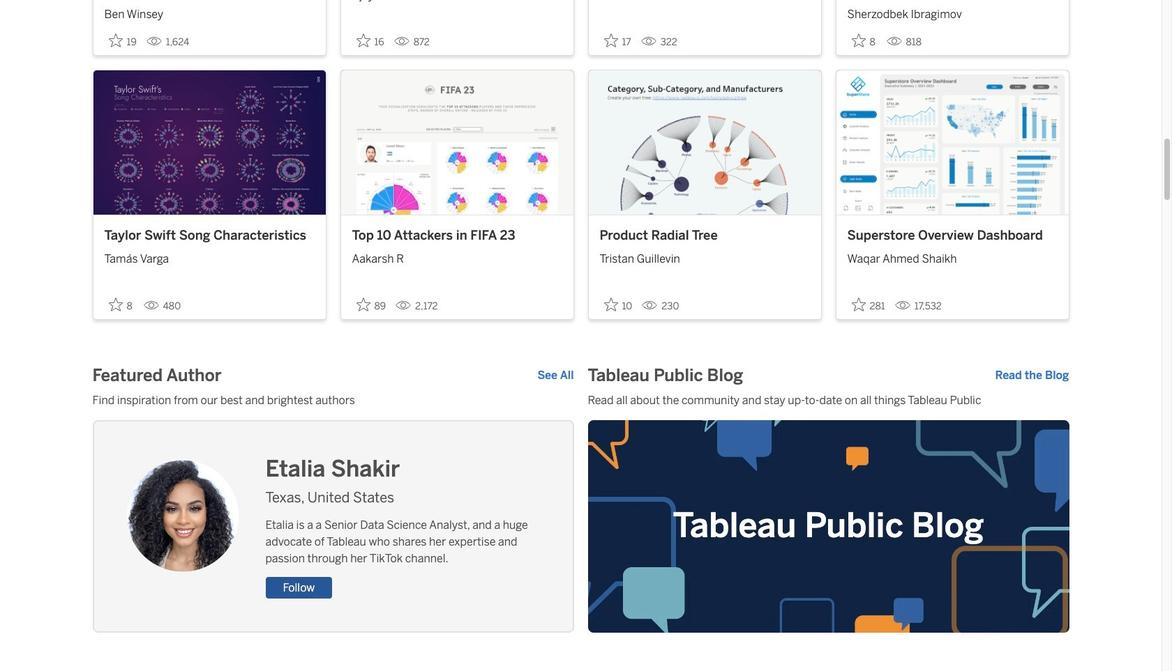 Task type: vqa. For each thing, say whether or not it's contained in the screenshot.
See All Featured Authors element
yes



Task type: locate. For each thing, give the bounding box(es) containing it.
add favorite image
[[356, 34, 370, 48], [852, 34, 866, 48], [356, 298, 370, 312]]

featured author heading
[[92, 365, 222, 387]]

add favorite image for 1st workbook thumbnail from the right
[[852, 298, 866, 312]]

add favorite image
[[109, 34, 122, 48], [604, 34, 618, 48], [109, 298, 122, 312], [604, 298, 618, 312], [852, 298, 866, 312]]

workbook thumbnail image
[[93, 71, 326, 215], [341, 71, 573, 215], [589, 71, 821, 215], [836, 71, 1069, 215]]

find inspiration from our best and brightest authors element
[[92, 393, 574, 409]]

see all featured authors element
[[538, 368, 574, 384]]

Add Favorite button
[[104, 30, 141, 53], [352, 30, 388, 53], [600, 30, 635, 53], [847, 30, 881, 53], [104, 294, 138, 317], [352, 294, 390, 317], [600, 294, 637, 317], [847, 294, 890, 317]]



Task type: describe. For each thing, give the bounding box(es) containing it.
tableau public blog heading
[[588, 365, 743, 387]]

1 workbook thumbnail image from the left
[[93, 71, 326, 215]]

3 workbook thumbnail image from the left
[[589, 71, 821, 215]]

2 workbook thumbnail image from the left
[[341, 71, 573, 215]]

add favorite image for fourth workbook thumbnail from the right
[[109, 298, 122, 312]]

add favorite image for 2nd workbook thumbnail from the right
[[604, 298, 618, 312]]

read all about the community and stay up-to-date on all things tableau public element
[[588, 393, 1069, 409]]

featured author: etalia.shakir image
[[127, 461, 238, 573]]

4 workbook thumbnail image from the left
[[836, 71, 1069, 215]]



